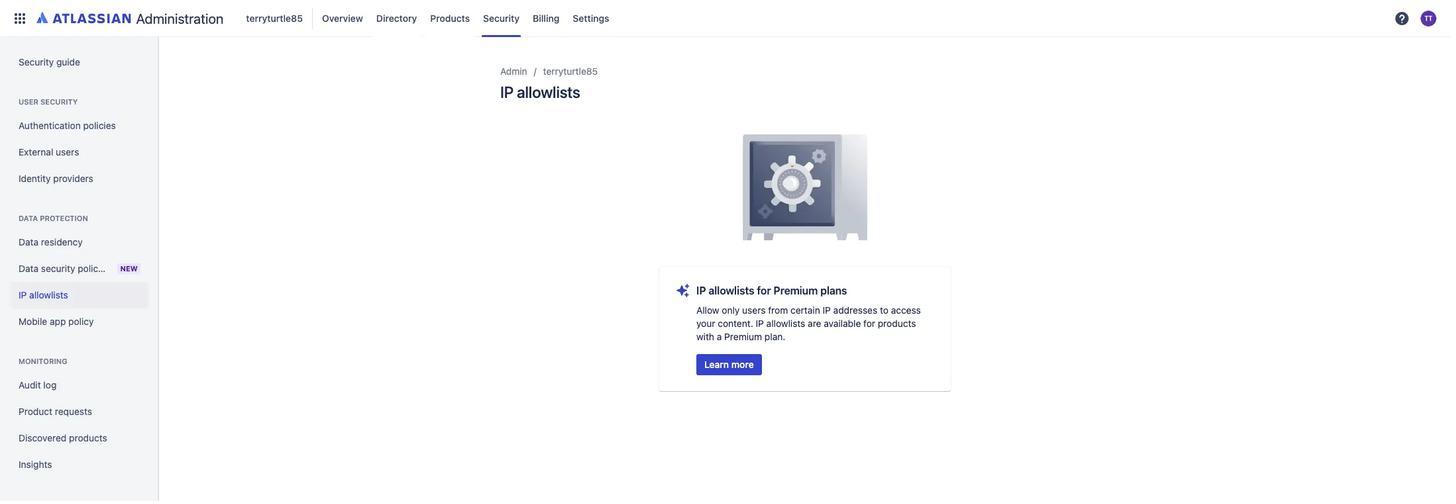Task type: vqa. For each thing, say whether or not it's contained in the screenshot.
'Data' within the Data residency link
yes



Task type: locate. For each thing, give the bounding box(es) containing it.
available
[[824, 318, 861, 330]]

0 horizontal spatial security
[[19, 56, 54, 68]]

security link
[[479, 8, 524, 29]]

data residency
[[19, 237, 83, 248]]

1 vertical spatial security
[[41, 263, 75, 274]]

0 vertical spatial users
[[56, 147, 79, 158]]

only
[[722, 305, 740, 316]]

overview link
[[318, 8, 367, 29]]

1 vertical spatial terryturtle85 link
[[543, 64, 598, 80]]

1 vertical spatial data
[[19, 237, 39, 248]]

allowlists up mobile app policy
[[29, 290, 68, 301]]

data protection
[[19, 214, 88, 223]]

guide
[[56, 56, 80, 68]]

premium
[[774, 285, 818, 297], [725, 331, 763, 343]]

policies down data residency link
[[78, 263, 110, 274]]

0 horizontal spatial ip allowlists
[[19, 290, 68, 301]]

billing link
[[529, 8, 564, 29]]

2 security from the top
[[41, 263, 75, 274]]

products inside allow only users from certain ip addresses to access your content. ip allowlists are available for products with a premium plan.
[[878, 318, 917, 330]]

1 horizontal spatial for
[[864, 318, 876, 330]]

0 vertical spatial products
[[878, 318, 917, 330]]

external
[[19, 147, 53, 158]]

1 vertical spatial products
[[69, 433, 107, 444]]

ip allowlists up mobile
[[19, 290, 68, 301]]

security guide
[[19, 56, 80, 68]]

to
[[880, 305, 889, 316]]

0 vertical spatial for
[[757, 285, 771, 297]]

security left the billing
[[483, 12, 520, 24]]

1 horizontal spatial ip allowlists
[[501, 83, 581, 101]]

data for data security policies
[[19, 263, 39, 274]]

terryturtle85 for leftmost terryturtle85 link
[[246, 12, 303, 24]]

1 horizontal spatial users
[[743, 305, 766, 316]]

protection
[[40, 214, 88, 223]]

authentication policies link
[[11, 113, 149, 139]]

0 vertical spatial data
[[19, 214, 38, 223]]

security
[[40, 97, 78, 106], [41, 263, 75, 274]]

authentication
[[19, 120, 81, 131]]

premium down the content.
[[725, 331, 763, 343]]

terryturtle85
[[246, 12, 303, 24], [543, 66, 598, 77]]

discovered products link
[[11, 426, 149, 452]]

1 horizontal spatial terryturtle85
[[543, 66, 598, 77]]

more
[[732, 359, 754, 371]]

for
[[757, 285, 771, 297], [864, 318, 876, 330]]

data for data residency
[[19, 237, 39, 248]]

plan.
[[765, 331, 786, 343]]

1 vertical spatial ip allowlists
[[19, 290, 68, 301]]

audit log
[[19, 380, 57, 391]]

2 vertical spatial data
[[19, 263, 39, 274]]

0 horizontal spatial premium
[[725, 331, 763, 343]]

data up data residency
[[19, 214, 38, 223]]

security down residency
[[41, 263, 75, 274]]

data
[[19, 214, 38, 223], [19, 237, 39, 248], [19, 263, 39, 274]]

learn more
[[705, 359, 754, 371]]

for inside allow only users from certain ip addresses to access your content. ip allowlists are available for products with a premium plan.
[[864, 318, 876, 330]]

certain
[[791, 305, 821, 316]]

security left guide
[[19, 56, 54, 68]]

products
[[878, 318, 917, 330], [69, 433, 107, 444]]

1 horizontal spatial security
[[483, 12, 520, 24]]

premium up "certain"
[[774, 285, 818, 297]]

content.
[[718, 318, 754, 330]]

security for data
[[41, 263, 75, 274]]

1 data from the top
[[19, 214, 38, 223]]

products down product requests "link"
[[69, 433, 107, 444]]

with
[[697, 331, 715, 343]]

security for security
[[483, 12, 520, 24]]

identity providers
[[19, 173, 93, 184]]

user
[[19, 97, 38, 106]]

data for data protection
[[19, 214, 38, 223]]

security up authentication policies
[[40, 97, 78, 106]]

users up the content.
[[743, 305, 766, 316]]

1 security from the top
[[40, 97, 78, 106]]

ip down admin link
[[501, 83, 514, 101]]

ip
[[501, 83, 514, 101], [697, 285, 706, 297], [19, 290, 27, 301], [823, 305, 831, 316], [756, 318, 764, 330]]

policies
[[83, 120, 116, 131], [78, 263, 110, 274]]

1 vertical spatial terryturtle85
[[543, 66, 598, 77]]

ip allowlists link
[[11, 282, 149, 309]]

policies up external users link
[[83, 120, 116, 131]]

users
[[56, 147, 79, 158], [743, 305, 766, 316]]

1 vertical spatial users
[[743, 305, 766, 316]]

for up from on the right
[[757, 285, 771, 297]]

1 vertical spatial security
[[19, 56, 54, 68]]

allowlists down from on the right
[[767, 318, 806, 330]]

security for user
[[40, 97, 78, 106]]

mobile app policy
[[19, 316, 94, 328]]

users down authentication policies
[[56, 147, 79, 158]]

0 vertical spatial security
[[483, 12, 520, 24]]

authentication policies
[[19, 120, 116, 131]]

products down access
[[878, 318, 917, 330]]

1 horizontal spatial premium
[[774, 285, 818, 297]]

1 horizontal spatial products
[[878, 318, 917, 330]]

0 horizontal spatial users
[[56, 147, 79, 158]]

new
[[120, 265, 138, 273]]

security
[[483, 12, 520, 24], [19, 56, 54, 68]]

data left residency
[[19, 237, 39, 248]]

security inside "global navigation" element
[[483, 12, 520, 24]]

0 vertical spatial security
[[40, 97, 78, 106]]

atlassian image
[[36, 9, 131, 25], [36, 9, 131, 25]]

terryturtle85 inside "global navigation" element
[[246, 12, 303, 24]]

1 vertical spatial premium
[[725, 331, 763, 343]]

mobile
[[19, 316, 47, 328]]

toggle navigation image
[[146, 53, 175, 80]]

for down addresses
[[864, 318, 876, 330]]

monitoring
[[19, 357, 67, 366]]

0 horizontal spatial terryturtle85
[[246, 12, 303, 24]]

terryturtle85 link
[[242, 8, 307, 29], [543, 64, 598, 80]]

allowlists
[[517, 83, 581, 101], [709, 285, 755, 297], [29, 290, 68, 301], [767, 318, 806, 330]]

from
[[769, 305, 788, 316]]

product
[[19, 406, 52, 418]]

ip up mobile
[[19, 290, 27, 301]]

external users link
[[11, 139, 149, 166]]

ip allowlists down admin link
[[501, 83, 581, 101]]

ip allowlists for premium plans
[[697, 285, 848, 297]]

ip allowlists
[[501, 83, 581, 101], [19, 290, 68, 301]]

product requests link
[[11, 399, 149, 426]]

premium inside allow only users from certain ip addresses to access your content. ip allowlists are available for products with a premium plan.
[[725, 331, 763, 343]]

0 vertical spatial terryturtle85
[[246, 12, 303, 24]]

3 data from the top
[[19, 263, 39, 274]]

2 data from the top
[[19, 237, 39, 248]]

0 vertical spatial terryturtle85 link
[[242, 8, 307, 29]]

0 horizontal spatial products
[[69, 433, 107, 444]]

products link
[[427, 8, 474, 29]]

admin link
[[501, 64, 528, 80]]

addresses
[[834, 305, 878, 316]]

data down data residency
[[19, 263, 39, 274]]

0 horizontal spatial for
[[757, 285, 771, 297]]

1 vertical spatial for
[[864, 318, 876, 330]]



Task type: describe. For each thing, give the bounding box(es) containing it.
0 vertical spatial policies
[[83, 120, 116, 131]]

identity providers link
[[11, 166, 149, 192]]

terryturtle85 for the rightmost terryturtle85 link
[[543, 66, 598, 77]]

overview
[[322, 12, 363, 24]]

insights
[[19, 459, 52, 471]]

ip right the content.
[[756, 318, 764, 330]]

appswitcher icon image
[[12, 10, 28, 26]]

identity
[[19, 173, 51, 184]]

providers
[[53, 173, 93, 184]]

ip up the 'allow'
[[697, 285, 706, 297]]

1 vertical spatial policies
[[78, 263, 110, 274]]

directory
[[376, 12, 417, 24]]

user security
[[19, 97, 78, 106]]

plans
[[821, 285, 848, 297]]

access
[[892, 305, 921, 316]]

administration link
[[32, 8, 229, 29]]

policy
[[68, 316, 94, 328]]

product requests
[[19, 406, 92, 418]]

allow only users from certain ip addresses to access your content. ip allowlists are available for products with a premium plan.
[[697, 305, 921, 343]]

app
[[50, 316, 66, 328]]

external users
[[19, 147, 79, 158]]

users inside allow only users from certain ip addresses to access your content. ip allowlists are available for products with a premium plan.
[[743, 305, 766, 316]]

products inside 'link'
[[69, 433, 107, 444]]

discovered products
[[19, 433, 107, 444]]

allow
[[697, 305, 720, 316]]

insights link
[[11, 452, 149, 479]]

administration
[[136, 10, 224, 26]]

0 vertical spatial premium
[[774, 285, 818, 297]]

your
[[697, 318, 716, 330]]

global navigation element
[[8, 0, 1391, 37]]

allowlists up the only
[[709, 285, 755, 297]]

account image
[[1421, 10, 1437, 26]]

are
[[808, 318, 822, 330]]

ip inside ip allowlists link
[[19, 290, 27, 301]]

ip up available
[[823, 305, 831, 316]]

settings link
[[569, 8, 614, 29]]

log
[[43, 380, 57, 391]]

allowlists inside ip allowlists link
[[29, 290, 68, 301]]

learn more link
[[697, 355, 762, 376]]

mobile app policy link
[[11, 309, 149, 335]]

audit log link
[[11, 373, 149, 399]]

allowlists down admin link
[[517, 83, 581, 101]]

settings
[[573, 12, 610, 24]]

security for security guide
[[19, 56, 54, 68]]

0 vertical spatial ip allowlists
[[501, 83, 581, 101]]

data security policies
[[19, 263, 110, 274]]

audit
[[19, 380, 41, 391]]

discovered
[[19, 433, 67, 444]]

data residency link
[[11, 229, 149, 256]]

directory link
[[372, 8, 421, 29]]

products
[[431, 12, 470, 24]]

1 horizontal spatial terryturtle85 link
[[543, 64, 598, 80]]

learn
[[705, 359, 729, 371]]

0 horizontal spatial terryturtle85 link
[[242, 8, 307, 29]]

administration banner
[[0, 0, 1452, 37]]

billing
[[533, 12, 560, 24]]

help icon image
[[1395, 10, 1411, 26]]

security guide link
[[11, 49, 149, 76]]

allowlists inside allow only users from certain ip addresses to access your content. ip allowlists are available for products with a premium plan.
[[767, 318, 806, 330]]

residency
[[41, 237, 83, 248]]

a
[[717, 331, 722, 343]]

requests
[[55, 406, 92, 418]]

admin
[[501, 66, 528, 77]]



